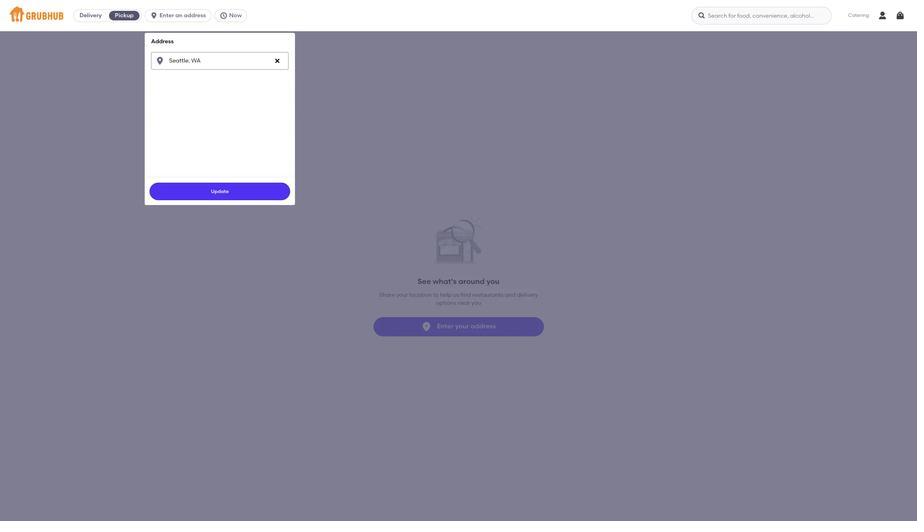 Task type: locate. For each thing, give the bounding box(es) containing it.
0 horizontal spatial your
[[397, 292, 408, 299]]

svg image inside enter an address button
[[150, 12, 158, 20]]

1 horizontal spatial svg image
[[274, 58, 281, 64]]

address
[[151, 38, 174, 45]]

address
[[184, 12, 206, 19], [471, 323, 496, 331]]

1 horizontal spatial you
[[487, 277, 500, 286]]

1 horizontal spatial your
[[455, 323, 469, 331]]

location
[[410, 292, 432, 299]]

address for enter your address
[[471, 323, 496, 331]]

enter your address
[[437, 323, 496, 331]]

you
[[487, 277, 500, 286], [472, 300, 481, 307]]

your right share
[[397, 292, 408, 299]]

enter your address button
[[374, 317, 544, 337]]

enter left the an
[[160, 12, 174, 19]]

us
[[453, 292, 459, 299]]

1 vertical spatial you
[[472, 300, 481, 307]]

0 horizontal spatial enter
[[160, 12, 174, 19]]

0 vertical spatial address
[[184, 12, 206, 19]]

svg image
[[150, 12, 158, 20], [698, 12, 706, 20], [155, 56, 165, 66]]

1 horizontal spatial enter
[[437, 323, 454, 331]]

your
[[397, 292, 408, 299], [455, 323, 469, 331]]

you right near
[[472, 300, 481, 307]]

1 vertical spatial enter
[[437, 323, 454, 331]]

delivery
[[80, 12, 102, 19]]

you up restaurants
[[487, 277, 500, 286]]

enter
[[160, 12, 174, 19], [437, 323, 454, 331]]

0 horizontal spatial you
[[472, 300, 481, 307]]

near
[[458, 300, 470, 307]]

svg image
[[896, 11, 906, 20], [220, 12, 228, 20], [274, 58, 281, 64]]

your inside share your location to help us find restaurants and delivery options near you
[[397, 292, 408, 299]]

2 horizontal spatial svg image
[[896, 11, 906, 20]]

enter inside enter an address button
[[160, 12, 174, 19]]

your down near
[[455, 323, 469, 331]]

update button
[[150, 183, 290, 200]]

address inside button
[[184, 12, 206, 19]]

you inside share your location to help us find restaurants and delivery options near you
[[472, 300, 481, 307]]

1 vertical spatial address
[[471, 323, 496, 331]]

address right the an
[[184, 12, 206, 19]]

0 horizontal spatial svg image
[[220, 12, 228, 20]]

share
[[379, 292, 395, 299]]

restaurants
[[473, 292, 504, 299]]

what's
[[433, 277, 457, 286]]

0 vertical spatial you
[[487, 277, 500, 286]]

pickup button
[[108, 9, 141, 22]]

enter right position icon
[[437, 323, 454, 331]]

address down restaurants
[[471, 323, 496, 331]]

options
[[436, 300, 456, 307]]

help
[[440, 292, 452, 299]]

address inside "button"
[[471, 323, 496, 331]]

enter inside 'enter your address' "button"
[[437, 323, 454, 331]]

0 vertical spatial enter
[[160, 12, 174, 19]]

catering button
[[843, 7, 875, 25]]

1 horizontal spatial address
[[471, 323, 496, 331]]

your inside "button"
[[455, 323, 469, 331]]

1 vertical spatial your
[[455, 323, 469, 331]]

0 vertical spatial your
[[397, 292, 408, 299]]

0 horizontal spatial address
[[184, 12, 206, 19]]



Task type: describe. For each thing, give the bounding box(es) containing it.
catering
[[849, 13, 869, 18]]

see
[[418, 277, 431, 286]]

main navigation navigation
[[0, 0, 918, 522]]

delivery button
[[74, 9, 108, 22]]

share your location to help us find restaurants and delivery options near you
[[379, 292, 538, 307]]

pickup
[[115, 12, 134, 19]]

enter for enter your address
[[437, 323, 454, 331]]

and
[[505, 292, 516, 299]]

your for enter
[[455, 323, 469, 331]]

delivery
[[517, 292, 538, 299]]

see what's around you
[[418, 277, 500, 286]]

address for enter an address
[[184, 12, 206, 19]]

enter for enter an address
[[160, 12, 174, 19]]

your for share
[[397, 292, 408, 299]]

enter an address button
[[145, 9, 214, 22]]

to
[[433, 292, 439, 299]]

now button
[[214, 9, 250, 22]]

position icon image
[[421, 321, 432, 333]]

update
[[211, 189, 229, 194]]

now
[[229, 12, 242, 19]]

find
[[461, 292, 471, 299]]

Enter an address search field
[[151, 52, 289, 70]]

svg image inside now button
[[220, 12, 228, 20]]

enter an address
[[160, 12, 206, 19]]

around
[[459, 277, 485, 286]]

an
[[175, 12, 183, 19]]



Task type: vqa. For each thing, say whether or not it's contained in the screenshot.
Caprese
no



